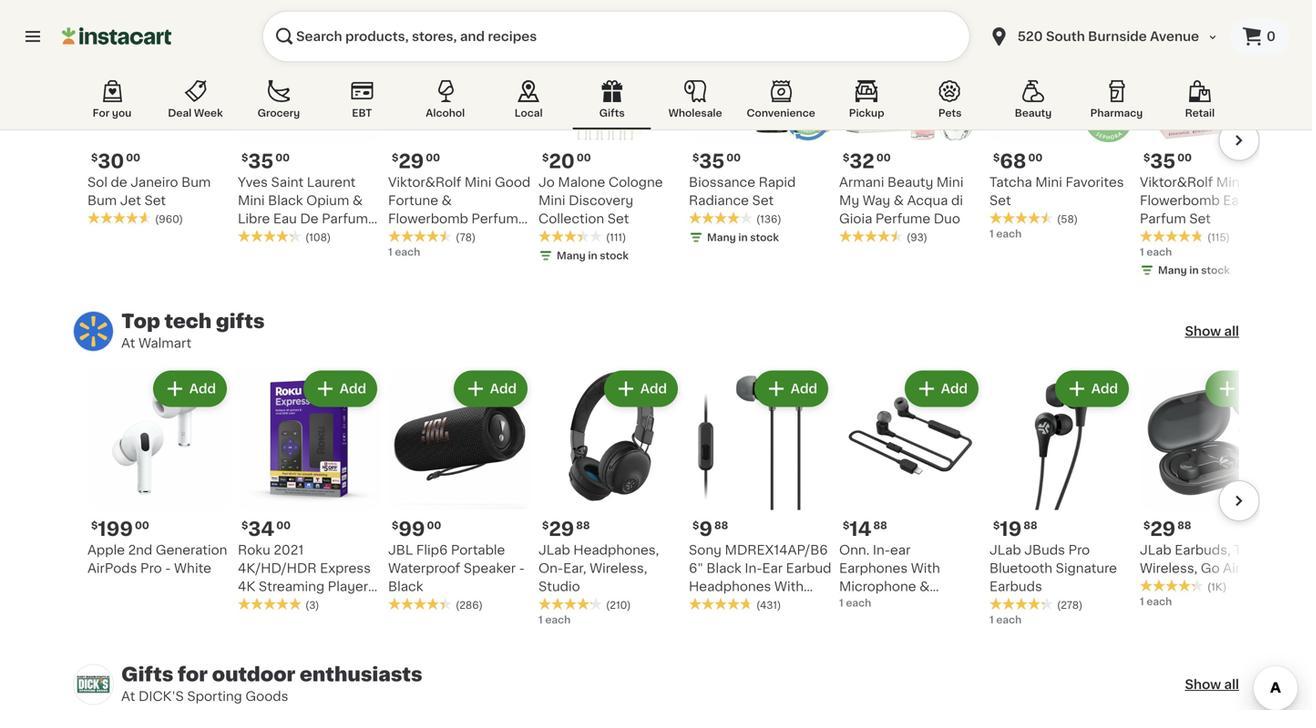 Task type: vqa. For each thing, say whether or not it's contained in the screenshot.
the topmost Flowerbomb
yes



Task type: locate. For each thing, give the bounding box(es) containing it.
product group containing 32
[[840, 0, 983, 245]]

wireless, down headphones,
[[590, 562, 648, 575]]

0 vertical spatial bum
[[182, 176, 211, 189]]

product group containing 14
[[840, 367, 983, 630]]

each down "tatcha"
[[997, 229, 1022, 239]]

2 horizontal spatial $ 35 00
[[1144, 152, 1193, 171]]

0 vertical spatial gifts
[[600, 108, 625, 118]]

stock for 35
[[751, 232, 779, 243]]

in
[[739, 232, 748, 243], [588, 251, 598, 261], [1190, 265, 1199, 275]]

2 wireless, from the left
[[1141, 562, 1198, 575]]

add
[[942, 15, 968, 27], [1242, 15, 1269, 27], [189, 382, 216, 395], [340, 382, 367, 395], [490, 382, 517, 395], [641, 382, 667, 395], [791, 382, 818, 395], [942, 382, 968, 395], [1092, 382, 1119, 395]]

Search field
[[263, 11, 971, 62]]

0 vertical spatial show
[[1186, 325, 1222, 338]]

0 horizontal spatial in-
[[745, 562, 763, 575]]

2 horizontal spatial jlab
[[1141, 544, 1172, 557]]

30
[[98, 152, 124, 171]]

2 at from the top
[[121, 690, 135, 703]]

gifts inside gifts for outdoor enthusiasts at dick's sporting goods
[[121, 665, 173, 684]]

0 horizontal spatial microphone
[[689, 599, 766, 611]]

1 vertical spatial beauty
[[888, 176, 934, 189]]

de inside yves saint laurent mini black opium & libre eau de parfum duo
[[300, 212, 319, 225]]

show
[[1186, 325, 1222, 338], [1186, 678, 1222, 691]]

520 south burnside avenue button
[[989, 11, 1220, 62]]

dick's
[[139, 690, 184, 703]]

0 vertical spatial item carousel region
[[52, 0, 1284, 281]]

with up connector
[[911, 562, 941, 575]]

1 horizontal spatial gifts
[[600, 108, 625, 118]]

add button for 32
[[907, 5, 977, 37]]

1 each for jlab jbuds pro bluetooth signature earbuds
[[990, 615, 1022, 625]]

viktor&rolf for 35
[[1141, 176, 1214, 189]]

00 for favorites
[[1029, 153, 1043, 163]]

mini inside jo malone cologne mini discovery collection set
[[539, 194, 566, 207]]

3 $ 35 00 from the left
[[1144, 152, 1193, 171]]

29 up "on-"
[[549, 520, 575, 539]]

2 parfum from the left
[[1141, 212, 1187, 225]]

$ 35 00 up biossance
[[693, 152, 741, 171]]

stock for 20
[[600, 251, 629, 261]]

jlab inside jlab headphones, on-ear, wireless, studio
[[539, 544, 570, 557]]

flowerbomb
[[1141, 194, 1221, 207], [388, 212, 468, 225]]

0 horizontal spatial wireless,
[[590, 562, 648, 575]]

$ 14 88
[[843, 520, 888, 539]]

& right opium on the top of the page
[[353, 194, 363, 207]]

item carousel region
[[52, 0, 1284, 281], [52, 367, 1284, 648]]

1 each down "tatcha"
[[990, 229, 1022, 239]]

in-
[[873, 544, 891, 557], [745, 562, 763, 575]]

1 vertical spatial many in stock
[[557, 251, 629, 261]]

0 horizontal spatial $ 35 00
[[242, 152, 290, 171]]

janeiro
[[131, 176, 178, 189]]

$ 35 00 for yves
[[242, 152, 290, 171]]

0 vertical spatial in-
[[873, 544, 891, 557]]

grocery
[[258, 108, 300, 118]]

mini down 'yves'
[[238, 194, 265, 207]]

de
[[111, 176, 127, 189]]

88 up earbuds,
[[1178, 521, 1192, 531]]

2 all from the top
[[1225, 678, 1240, 691]]

jlab
[[539, 544, 570, 557], [990, 544, 1022, 557], [1141, 544, 1172, 557]]

earbuds
[[990, 580, 1043, 593]]

4 88 from the left
[[1024, 521, 1038, 531]]

mini down jo
[[539, 194, 566, 207]]

stock inside product group
[[600, 251, 629, 261]]

all
[[1225, 325, 1240, 338], [1225, 678, 1240, 691]]

ebt button
[[323, 77, 401, 129]]

$ for viktor&rolf mini good fortune & flowerbomb perfume set
[[392, 153, 399, 163]]

microphone down earphones at the right bottom of page
[[840, 580, 917, 593]]

$ 19 88
[[994, 520, 1038, 539]]

0 horizontal spatial beauty
[[888, 176, 934, 189]]

1 vertical spatial show all
[[1186, 678, 1240, 691]]

1 horizontal spatial -
[[519, 562, 525, 575]]

00 inside $ 99 00
[[427, 521, 442, 531]]

& right way
[[894, 194, 904, 207]]

2 vertical spatial many in stock
[[1159, 265, 1231, 275]]

2 show all from the top
[[1186, 678, 1240, 691]]

0 horizontal spatial with
[[238, 599, 267, 611]]

88 right "19"
[[1024, 521, 1038, 531]]

68
[[1000, 152, 1027, 171]]

fortune
[[388, 194, 439, 207]]

$ 35 00 for viktor&rolf
[[1144, 152, 1193, 171]]

each for viktor&rolf mini good fortune & flowerbomb perfume set
[[395, 247, 421, 257]]

$ up roku
[[242, 521, 248, 531]]

viktor&rolf
[[388, 176, 462, 189], [1141, 176, 1214, 189]]

0 horizontal spatial many
[[557, 251, 586, 261]]

1 vertical spatial in-
[[745, 562, 763, 575]]

$ up "tatcha"
[[994, 153, 1000, 163]]

duo down di
[[934, 212, 961, 225]]

0 vertical spatial beauty
[[1015, 108, 1052, 118]]

00 for good
[[426, 153, 440, 163]]

in down radiance
[[739, 232, 748, 243]]

black inside yves saint laurent mini black opium & libre eau de parfum duo
[[268, 194, 303, 207]]

(78)
[[456, 232, 476, 243]]

$ 29 88 up earbuds,
[[1144, 520, 1192, 539]]

0 vertical spatial pro
[[1069, 544, 1091, 557]]

bum down sol
[[88, 194, 117, 207]]

set down "fortune"
[[388, 231, 410, 243]]

1 horizontal spatial $ 35 00
[[693, 152, 741, 171]]

$ for jo malone cologne mini discovery collection set
[[542, 153, 549, 163]]

for you button
[[73, 77, 151, 129]]

in for 35
[[739, 232, 748, 243]]

1 perfume from the left
[[472, 212, 527, 225]]

1 35 from the left
[[248, 152, 274, 171]]

1 horizontal spatial microphone
[[840, 580, 917, 593]]

(111)
[[606, 232, 627, 243]]

in inside product group
[[588, 251, 598, 261]]

$ up "fortune"
[[392, 153, 399, 163]]

- inside jbl flip6 portable waterproof speaker - black
[[519, 562, 525, 575]]

pro up signature
[[1069, 544, 1091, 557]]

1 vertical spatial flowerbomb
[[388, 212, 468, 225]]

1 at from the top
[[121, 337, 135, 350]]

each for viktor&rolf mini flowerbomb eau de parfum set
[[1147, 247, 1173, 257]]

0 vertical spatial with
[[911, 562, 941, 575]]

2 horizontal spatial many in stock
[[1159, 265, 1231, 275]]

1 horizontal spatial parfum
[[1141, 212, 1187, 225]]

eau inside yves saint laurent mini black opium & libre eau de parfum duo
[[273, 212, 297, 225]]

$ inside $ 9 88
[[693, 521, 700, 531]]

set up (115)
[[1190, 212, 1212, 225]]

2 show from the top
[[1186, 678, 1222, 691]]

0 horizontal spatial -
[[165, 562, 171, 575]]

2 horizontal spatial with
[[911, 562, 941, 575]]

stock down (115)
[[1202, 265, 1231, 275]]

None search field
[[263, 11, 971, 62]]

1 each down studio
[[539, 615, 571, 625]]

35 up biossance
[[700, 152, 725, 171]]

1 vertical spatial show all link
[[1186, 676, 1240, 694]]

$ for sony mdrex14ap/b6 6" black in-ear earbud headphones with microphone
[[693, 521, 700, 531]]

jlab inside jlab jbuds pro bluetooth signature earbuds
[[990, 544, 1022, 557]]

0 vertical spatial many
[[707, 232, 736, 243]]

beauty up the $ 68 00
[[1015, 108, 1052, 118]]

$ 29 88 up ear,
[[542, 520, 590, 539]]

viktor&rolf up (115)
[[1141, 176, 1214, 189]]

show all for top tech gifts
[[1186, 325, 1240, 338]]

viktor&rolf inside viktor&rolf mini flowerbomb eau de parfum set
[[1141, 176, 1214, 189]]

set inside sol de janeiro bum bum jet set
[[144, 194, 166, 207]]

1 for jlab headphones, on-ear, wireless, studio
[[539, 615, 543, 625]]

add for 14
[[942, 382, 968, 395]]

1 horizontal spatial de
[[1251, 194, 1269, 207]]

1
[[990, 229, 994, 239], [388, 247, 393, 257], [1141, 247, 1145, 257], [1141, 597, 1145, 607], [840, 598, 844, 608], [539, 615, 543, 625], [990, 615, 994, 625]]

0 horizontal spatial gifts
[[121, 665, 173, 684]]

0 vertical spatial show all
[[1186, 325, 1240, 338]]

duo inside armani beauty mini my way & acqua di gioia perfume duo
[[934, 212, 961, 225]]

wholesale
[[669, 108, 723, 118]]

1 vertical spatial many
[[557, 251, 586, 261]]

2 $ 29 88 from the left
[[1144, 520, 1192, 539]]

wireless, down earbuds,
[[1141, 562, 1198, 575]]

each down studio
[[546, 615, 571, 625]]

jlab left earbuds,
[[1141, 544, 1172, 557]]

0 vertical spatial at
[[121, 337, 135, 350]]

88 inside $ 14 88
[[874, 521, 888, 531]]

viktor&rolf inside viktor&rolf mini good fortune & flowerbomb perfume set
[[388, 176, 462, 189]]

wi-
[[324, 599, 346, 611]]

1 horizontal spatial with
[[775, 580, 804, 593]]

$ 9 88
[[693, 520, 729, 539]]

$ 68 00
[[994, 152, 1043, 171]]

35 up viktor&rolf mini flowerbomb eau de parfum set
[[1151, 152, 1176, 171]]

tatcha mini favorites set
[[990, 176, 1125, 207]]

perfume inside armani beauty mini my way & acqua di gioia perfume duo
[[876, 212, 931, 225]]

earbud
[[786, 562, 832, 575]]

jlab inside 'jlab earbuds, true wireless, go air sport'
[[1141, 544, 1172, 557]]

1 horizontal spatial viktor&rolf
[[1141, 176, 1214, 189]]

0 horizontal spatial parfum
[[322, 212, 368, 225]]

1 horizontal spatial eau
[[1224, 194, 1248, 207]]

$ inside $ 34 00
[[242, 521, 248, 531]]

flowerbomb inside viktor&rolf mini good fortune & flowerbomb perfume set
[[388, 212, 468, 225]]

1 wireless, from the left
[[590, 562, 648, 575]]

1 horizontal spatial bum
[[182, 176, 211, 189]]

add for 34
[[340, 382, 367, 395]]

gifts inside button
[[600, 108, 625, 118]]

many in stock inside product group
[[557, 251, 629, 261]]

$ 29 88 for headphones,
[[542, 520, 590, 539]]

1 down earbuds on the right bottom of the page
[[990, 615, 994, 625]]

2 item carousel region from the top
[[52, 367, 1284, 648]]

at inside top tech gifts at walmart
[[121, 337, 135, 350]]

$ up jbl
[[392, 521, 399, 531]]

many in stock down (115)
[[1159, 265, 1231, 275]]

many down viktor&rolf mini flowerbomb eau de parfum set
[[1159, 265, 1188, 275]]

00 inside $ 32 00
[[877, 153, 891, 163]]

- left white
[[165, 562, 171, 575]]

each down "fortune"
[[395, 247, 421, 257]]

1 vertical spatial stock
[[600, 251, 629, 261]]

0 vertical spatial in
[[739, 232, 748, 243]]

many inside product group
[[557, 251, 586, 261]]

1 down viktor&rolf mini flowerbomb eau de parfum set
[[1141, 247, 1145, 257]]

1 horizontal spatial $ 29 88
[[1144, 520, 1192, 539]]

1 jlab from the left
[[539, 544, 570, 557]]

add button for 14
[[907, 372, 977, 405]]

pro down '2nd'
[[140, 562, 162, 575]]

88 for mdrex14ap/b6
[[715, 521, 729, 531]]

each down earbuds on the right bottom of the page
[[997, 615, 1022, 625]]

set up '(111)'
[[608, 212, 629, 225]]

$ 35 00 up 'yves'
[[242, 152, 290, 171]]

1 each for tatcha mini favorites set
[[990, 229, 1022, 239]]

de inside viktor&rolf mini flowerbomb eau de parfum set
[[1251, 194, 1269, 207]]

$ for jbl flip6 portable waterproof speaker - black
[[392, 521, 399, 531]]

1 horizontal spatial beauty
[[1015, 108, 1052, 118]]

show all link for top tech gifts
[[1186, 322, 1240, 341]]

eau up (115)
[[1224, 194, 1248, 207]]

00 for laurent
[[276, 153, 290, 163]]

(108)
[[305, 232, 331, 243]]

00 for janeiro
[[126, 153, 140, 163]]

(1k)
[[1208, 582, 1227, 592]]

1 horizontal spatial many
[[707, 232, 736, 243]]

1 each down "fortune"
[[388, 247, 421, 257]]

1 for jlab earbuds, true wireless, go air sport
[[1141, 597, 1145, 607]]

mini left "good"
[[465, 176, 492, 189]]

& inside viktor&rolf mini good fortune & flowerbomb perfume set
[[442, 194, 452, 207]]

$ up biossance
[[693, 153, 700, 163]]

1 for viktor&rolf mini good fortune & flowerbomb perfume set
[[388, 247, 393, 257]]

jo malone cologne mini discovery collection set
[[539, 176, 663, 225]]

fi
[[346, 599, 357, 611]]

00 right 34
[[276, 521, 291, 531]]

2 jlab from the left
[[990, 544, 1022, 557]]

show for top tech gifts
[[1186, 325, 1222, 338]]

connector
[[903, 599, 972, 611]]

gifts up the dick's
[[121, 665, 173, 684]]

2 horizontal spatial -
[[975, 599, 981, 611]]

3 jlab from the left
[[1141, 544, 1172, 557]]

$ inside $ 32 00
[[843, 153, 850, 163]]

stock
[[751, 232, 779, 243], [600, 251, 629, 261], [1202, 265, 1231, 275]]

$ up sol
[[91, 153, 98, 163]]

2 show all link from the top
[[1186, 676, 1240, 694]]

-
[[165, 562, 171, 575], [519, 562, 525, 575], [975, 599, 981, 611]]

1 horizontal spatial duo
[[934, 212, 961, 225]]

3 88 from the left
[[874, 521, 888, 531]]

sporting
[[187, 690, 242, 703]]

00 for generation
[[135, 521, 149, 531]]

1 horizontal spatial in
[[739, 232, 748, 243]]

2 vertical spatial in
[[1190, 265, 1199, 275]]

00 up saint
[[276, 153, 290, 163]]

1 horizontal spatial wireless,
[[1141, 562, 1198, 575]]

520 south burnside avenue button
[[978, 11, 1231, 62]]

duo inside yves saint laurent mini black opium & libre eau de parfum duo
[[238, 231, 265, 243]]

$ inside the $ 68 00
[[994, 153, 1000, 163]]

1 for viktor&rolf mini flowerbomb eau de parfum set
[[1141, 247, 1145, 257]]

1 down "tatcha"
[[990, 229, 994, 239]]

each down 'jlab earbuds, true wireless, go air sport'
[[1147, 597, 1173, 607]]

$ for viktor&rolf mini flowerbomb eau de parfum set
[[1144, 153, 1151, 163]]

5 88 from the left
[[1178, 521, 1192, 531]]

00 inside the $ 30 00
[[126, 153, 140, 163]]

many
[[707, 232, 736, 243], [557, 251, 586, 261], [1159, 265, 1188, 275]]

88 inside $ 9 88
[[715, 521, 729, 531]]

dick's sporting goods image
[[73, 664, 114, 705]]

00 for portable
[[427, 521, 442, 531]]

- right connector
[[975, 599, 981, 611]]

1 show from the top
[[1186, 325, 1222, 338]]

rapid
[[759, 176, 796, 189]]

0 horizontal spatial bum
[[88, 194, 117, 207]]

$ for onn. in-ear earphones with microphone & lightning connector - black
[[843, 521, 850, 531]]

player
[[328, 580, 368, 593]]

- left "on-"
[[519, 562, 525, 575]]

gifts up the cologne
[[600, 108, 625, 118]]

gifts button
[[573, 77, 652, 129]]

1 vertical spatial with
[[775, 580, 804, 593]]

0 horizontal spatial perfume
[[472, 212, 527, 225]]

1 viktor&rolf from the left
[[388, 176, 462, 189]]

express
[[320, 562, 371, 575]]

1 each down 'jlab earbuds, true wireless, go air sport'
[[1141, 597, 1173, 607]]

00 right 68
[[1029, 153, 1043, 163]]

$ inside $ 20 00
[[542, 153, 549, 163]]

perfume up (93)
[[876, 212, 931, 225]]

add button for 9
[[757, 372, 827, 405]]

3 35 from the left
[[1151, 152, 1176, 171]]

jlab headphones, on-ear, wireless, studio
[[539, 544, 659, 593]]

1 each for jlab earbuds, true wireless, go air sport
[[1141, 597, 1173, 607]]

retail button
[[1161, 77, 1240, 129]]

$ down pharmacy button
[[1144, 153, 1151, 163]]

$ up "on-"
[[542, 521, 549, 531]]

1 vertical spatial de
[[300, 212, 319, 225]]

1 vertical spatial show
[[1186, 678, 1222, 691]]

black down waterproof
[[388, 580, 423, 593]]

product group containing 9
[[689, 367, 832, 613]]

2 horizontal spatial in
[[1190, 265, 1199, 275]]

product group
[[88, 0, 231, 227], [238, 0, 381, 245], [388, 0, 532, 259], [539, 0, 682, 267], [689, 0, 832, 248], [840, 0, 983, 245], [990, 0, 1133, 241], [1141, 0, 1284, 281], [88, 367, 231, 578], [238, 367, 381, 648], [388, 367, 532, 613], [539, 367, 682, 627], [689, 367, 832, 613], [840, 367, 983, 630], [990, 367, 1133, 627], [1141, 367, 1284, 609]]

$ inside $ 14 88
[[843, 521, 850, 531]]

0 vertical spatial all
[[1225, 325, 1240, 338]]

$ 99 00
[[392, 520, 442, 539]]

$ inside $ 29 00
[[392, 153, 399, 163]]

product group containing 34
[[238, 367, 381, 648]]

00 right 32 on the top of page
[[877, 153, 891, 163]]

29 for jlab earbuds, true wireless, go air sport
[[1151, 520, 1176, 539]]

00 for cologne
[[577, 153, 591, 163]]

0 vertical spatial duo
[[934, 212, 961, 225]]

radiance
[[689, 194, 749, 207]]

& down fi
[[338, 617, 349, 630]]

mini
[[465, 176, 492, 189], [937, 176, 964, 189], [1036, 176, 1063, 189], [1217, 176, 1244, 189], [238, 194, 265, 207], [539, 194, 566, 207]]

88 right 9
[[715, 521, 729, 531]]

2 horizontal spatial 35
[[1151, 152, 1176, 171]]

1 horizontal spatial many in stock
[[707, 232, 779, 243]]

sony mdrex14ap/b6 6" black in-ear earbud headphones with microphone
[[689, 544, 832, 611]]

0 horizontal spatial 29
[[399, 152, 424, 171]]

1 down earphones at the right bottom of page
[[840, 598, 844, 608]]

product group containing 20
[[539, 0, 682, 267]]

wireless, inside jlab headphones, on-ear, wireless, studio
[[590, 562, 648, 575]]

flip6
[[416, 544, 448, 557]]

$ 29 88
[[542, 520, 590, 539], [1144, 520, 1192, 539]]

headphones
[[689, 580, 772, 593]]

at
[[121, 337, 135, 350], [121, 690, 135, 703]]

$ inside $ 199 00
[[91, 521, 98, 531]]

wireless, inside 'jlab earbuds, true wireless, go air sport'
[[1141, 562, 1198, 575]]

eau right libre
[[273, 212, 297, 225]]

1 horizontal spatial 35
[[700, 152, 725, 171]]

armani beauty mini my way & acqua di gioia perfume duo
[[840, 176, 964, 225]]

add button for 19
[[1057, 372, 1128, 405]]

malone
[[558, 176, 606, 189]]

0 horizontal spatial jlab
[[539, 544, 570, 557]]

88 inside $ 19 88
[[1024, 521, 1038, 531]]

1 show all link from the top
[[1186, 322, 1240, 341]]

0 horizontal spatial many in stock
[[557, 251, 629, 261]]

eau inside viktor&rolf mini flowerbomb eau de parfum set
[[1224, 194, 1248, 207]]

2 perfume from the left
[[876, 212, 931, 225]]

at down top
[[121, 337, 135, 350]]

$ 35 00 for biossance
[[693, 152, 741, 171]]

viktor&rolf for 29
[[388, 176, 462, 189]]

1 vertical spatial at
[[121, 690, 135, 703]]

29
[[399, 152, 424, 171], [549, 520, 575, 539], [1151, 520, 1176, 539]]

1 horizontal spatial in-
[[873, 544, 891, 557]]

1 vertical spatial in
[[588, 251, 598, 261]]

1 horizontal spatial stock
[[751, 232, 779, 243]]

alcohol
[[426, 108, 465, 118]]

2 88 from the left
[[715, 521, 729, 531]]

29 up "fortune"
[[399, 152, 424, 171]]

beauty button
[[995, 77, 1073, 129]]

1 88 from the left
[[576, 521, 590, 531]]

set inside viktor&rolf mini flowerbomb eau de parfum set
[[1190, 212, 1212, 225]]

1 horizontal spatial perfume
[[876, 212, 931, 225]]

2 horizontal spatial 29
[[1151, 520, 1176, 539]]

0 vertical spatial de
[[1251, 194, 1269, 207]]

alcohol button
[[406, 77, 485, 129]]

2 horizontal spatial many
[[1159, 265, 1188, 275]]

- inside apple 2nd generation airpods pro - white
[[165, 562, 171, 575]]

88
[[576, 521, 590, 531], [715, 521, 729, 531], [874, 521, 888, 531], [1024, 521, 1038, 531], [1178, 521, 1192, 531]]

1 $ 35 00 from the left
[[242, 152, 290, 171]]

1 right (278)
[[1141, 597, 1145, 607]]

0 vertical spatial flowerbomb
[[1141, 194, 1221, 207]]

1 $ 29 88 from the left
[[542, 520, 590, 539]]

1 down studio
[[539, 615, 543, 625]]

many in stock down '(111)'
[[557, 251, 629, 261]]

microphone inside onn. in-ear earphones with microphone & lightning connector - black
[[840, 580, 917, 593]]

0 horizontal spatial 35
[[248, 152, 274, 171]]

microphone down headphones
[[689, 599, 766, 611]]

with down ear
[[775, 580, 804, 593]]

29 up earbuds,
[[1151, 520, 1176, 539]]

black down lightning
[[840, 617, 875, 630]]

portable
[[451, 544, 505, 557]]

$ inside $ 99 00
[[392, 521, 399, 531]]

1 horizontal spatial flowerbomb
[[1141, 194, 1221, 207]]

flowerbomb down "fortune"
[[388, 212, 468, 225]]

2 viktor&rolf from the left
[[1141, 176, 1214, 189]]

cologne
[[609, 176, 663, 189]]

00 right "20" in the top of the page
[[577, 153, 591, 163]]

1 vertical spatial duo
[[238, 231, 265, 243]]

many in stock
[[707, 232, 779, 243], [557, 251, 629, 261], [1159, 265, 1231, 275]]

deal
[[168, 108, 192, 118]]

1 horizontal spatial 29
[[549, 520, 575, 539]]

add for 19
[[1092, 382, 1119, 395]]

ear,
[[564, 562, 587, 575]]

show all link for gifts for outdoor enthusiasts
[[1186, 676, 1240, 694]]

at inside gifts for outdoor enthusiasts at dick's sporting goods
[[121, 690, 135, 703]]

00 inside the $ 68 00
[[1029, 153, 1043, 163]]

top tech gifts at walmart
[[121, 312, 265, 350]]

generation
[[156, 544, 227, 557]]

6"
[[689, 562, 704, 575]]

mini inside yves saint laurent mini black opium & libre eau de parfum duo
[[238, 194, 265, 207]]

set inside tatcha mini favorites set
[[990, 194, 1012, 207]]

black inside sony mdrex14ap/b6 6" black in-ear earbud headphones with microphone
[[707, 562, 742, 575]]

1 all from the top
[[1225, 325, 1240, 338]]

1 vertical spatial gifts
[[121, 665, 173, 684]]

$ up sony
[[693, 521, 700, 531]]

local button
[[490, 77, 568, 129]]

00 up '2nd'
[[135, 521, 149, 531]]

1 vertical spatial microphone
[[689, 599, 766, 611]]

0 horizontal spatial $ 29 88
[[542, 520, 590, 539]]

$ for jlab headphones, on-ear, wireless, studio
[[542, 521, 549, 531]]

0 vertical spatial show all link
[[1186, 322, 1240, 341]]

88 right the 14
[[874, 521, 888, 531]]

perfume up (78)
[[472, 212, 527, 225]]

all for top tech gifts
[[1225, 325, 1240, 338]]

00 inside $ 199 00
[[135, 521, 149, 531]]

1 each down earbuds on the right bottom of the page
[[990, 615, 1022, 625]]

way
[[863, 194, 891, 207]]

00 for radiance
[[727, 153, 741, 163]]

with down 4k
[[238, 599, 267, 611]]

tech
[[165, 312, 212, 331]]

set inside jo malone cologne mini discovery collection set
[[608, 212, 629, 225]]

1 parfum from the left
[[322, 212, 368, 225]]

88 up headphones,
[[576, 521, 590, 531]]

many down radiance
[[707, 232, 736, 243]]

0 horizontal spatial pro
[[140, 562, 162, 575]]

88 for headphones,
[[576, 521, 590, 531]]

all for gifts for outdoor enthusiasts
[[1225, 678, 1240, 691]]

00 inside $ 29 00
[[426, 153, 440, 163]]

$ up bluetooth
[[994, 521, 1000, 531]]

0 horizontal spatial de
[[300, 212, 319, 225]]

smooth
[[270, 599, 321, 611]]

0 horizontal spatial flowerbomb
[[388, 212, 468, 225]]

1 horizontal spatial pro
[[1069, 544, 1091, 557]]

00 right 30
[[126, 153, 140, 163]]

- inside onn. in-ear earphones with microphone & lightning connector - black
[[975, 599, 981, 611]]

apple
[[88, 544, 125, 557]]

00 inside $ 20 00
[[577, 153, 591, 163]]

1 each for viktor&rolf mini good fortune & flowerbomb perfume set
[[388, 247, 421, 257]]

0 vertical spatial many in stock
[[707, 232, 779, 243]]

duo down libre
[[238, 231, 265, 243]]

2 $ 35 00 from the left
[[693, 152, 741, 171]]

0 vertical spatial eau
[[1224, 194, 1248, 207]]

★★★★★
[[88, 212, 151, 224], [88, 212, 151, 224], [689, 212, 753, 224], [689, 212, 753, 224], [990, 212, 1054, 224], [990, 212, 1054, 224], [238, 230, 302, 243], [238, 230, 302, 243], [388, 230, 452, 243], [388, 230, 452, 243], [539, 230, 603, 243], [539, 230, 603, 243], [840, 230, 903, 243], [840, 230, 903, 243], [1141, 230, 1204, 243], [1141, 230, 1204, 243], [1141, 580, 1204, 592], [1141, 580, 1204, 592], [238, 598, 302, 611], [238, 598, 302, 611], [388, 598, 452, 611], [388, 598, 452, 611], [539, 598, 603, 611], [539, 598, 603, 611], [689, 598, 753, 611], [689, 598, 753, 611], [990, 598, 1054, 611], [990, 598, 1054, 611]]

0 vertical spatial microphone
[[840, 580, 917, 593]]

1 item carousel region from the top
[[52, 0, 1284, 281]]

1 each down viktor&rolf mini flowerbomb eau de parfum set
[[1141, 247, 1173, 257]]

each for jlab earbuds, true wireless, go air sport
[[1147, 597, 1173, 607]]

$ up onn. in the right bottom of the page
[[843, 521, 850, 531]]

2 vertical spatial with
[[238, 599, 267, 611]]

0 horizontal spatial eau
[[273, 212, 297, 225]]

you
[[112, 108, 132, 118]]

each down viktor&rolf mini flowerbomb eau de parfum set
[[1147, 247, 1173, 257]]

1 vertical spatial pro
[[140, 562, 162, 575]]

perfume
[[472, 212, 527, 225], [876, 212, 931, 225]]

product group containing 30
[[88, 0, 231, 227]]

1 vertical spatial all
[[1225, 678, 1240, 691]]

$ inside $ 19 88
[[994, 521, 1000, 531]]

set down janeiro
[[144, 194, 166, 207]]

1 show all from the top
[[1186, 325, 1240, 338]]

with inside onn. in-ear earphones with microphone & lightning connector - black
[[911, 562, 941, 575]]

2 35 from the left
[[700, 152, 725, 171]]

0 vertical spatial stock
[[751, 232, 779, 243]]

white
[[174, 562, 211, 575]]

0 horizontal spatial in
[[588, 251, 598, 261]]

for
[[178, 665, 208, 684]]

& up connector
[[920, 580, 930, 593]]

00 up biossance
[[727, 153, 741, 163]]

mini down the $ 68 00
[[1036, 176, 1063, 189]]

1 horizontal spatial jlab
[[990, 544, 1022, 557]]

many in stock for 20
[[557, 251, 629, 261]]

flowerbomb up (115)
[[1141, 194, 1221, 207]]

$ inside the $ 30 00
[[91, 153, 98, 163]]

00 inside $ 34 00
[[276, 521, 291, 531]]

35
[[248, 152, 274, 171], [700, 152, 725, 171], [1151, 152, 1176, 171]]

with inside sony mdrex14ap/b6 6" black in-ear earbud headphones with microphone
[[775, 580, 804, 593]]



Task type: describe. For each thing, give the bounding box(es) containing it.
14
[[850, 520, 872, 539]]

29 for viktor&rolf mini good fortune & flowerbomb perfume set
[[399, 152, 424, 171]]

signature
[[1056, 562, 1118, 575]]

pro inside jlab jbuds pro bluetooth signature earbuds
[[1069, 544, 1091, 557]]

2 vertical spatial many
[[1159, 265, 1188, 275]]

29 for jlab headphones, on-ear, wireless, studio
[[549, 520, 575, 539]]

4k/hd/hdr
[[238, 562, 317, 575]]

1 vertical spatial bum
[[88, 194, 117, 207]]

(431)
[[757, 600, 782, 610]]

many for 35
[[707, 232, 736, 243]]

true
[[1235, 544, 1263, 557]]

1 for jlab jbuds pro bluetooth signature earbuds
[[990, 615, 994, 625]]

jet
[[120, 194, 141, 207]]

mini inside viktor&rolf mini good fortune & flowerbomb perfume set
[[465, 176, 492, 189]]

add for 9
[[791, 382, 818, 395]]

520
[[1018, 30, 1044, 43]]

$ 20 00
[[542, 152, 591, 171]]

(210)
[[606, 600, 631, 610]]

$ for sol de janeiro bum bum jet set
[[91, 153, 98, 163]]

add button for 29
[[606, 372, 676, 405]]

premium
[[238, 617, 295, 630]]

product group containing 199
[[88, 367, 231, 578]]

go
[[1202, 562, 1221, 575]]

many in stock for 35
[[707, 232, 779, 243]]

88 for in-
[[874, 521, 888, 531]]

with inside roku 2021 4k/hd/hdr express 4k streaming player with smooth wi-fi premium hdmi & cable
[[238, 599, 267, 611]]

earphones
[[840, 562, 908, 575]]

88 for earbuds,
[[1178, 521, 1192, 531]]

ear
[[891, 544, 911, 557]]

add for 35
[[1242, 15, 1269, 27]]

$ for tatcha mini favorites set
[[994, 153, 1000, 163]]

parfum inside viktor&rolf mini flowerbomb eau de parfum set
[[1141, 212, 1187, 225]]

$ 29 88 for earbuds,
[[1144, 520, 1192, 539]]

jbl
[[388, 544, 413, 557]]

jlab for jlab headphones, on-ear, wireless, studio
[[539, 544, 570, 557]]

for you
[[93, 108, 132, 118]]

add for 32
[[942, 15, 968, 27]]

top
[[121, 312, 160, 331]]

walmart image
[[73, 311, 114, 352]]

biossance rapid radiance set
[[689, 176, 796, 207]]

& inside onn. in-ear earphones with microphone & lightning connector - black
[[920, 580, 930, 593]]

jbuds
[[1025, 544, 1066, 557]]

shop categories tab list
[[73, 77, 1240, 129]]

convenience button
[[740, 77, 823, 129]]

00 for 4k/hd/hdr
[[276, 521, 291, 531]]

add button for 99
[[456, 372, 526, 405]]

mini inside armani beauty mini my way & acqua di gioia perfume duo
[[937, 176, 964, 189]]

product group containing 99
[[388, 367, 532, 613]]

jo
[[539, 176, 555, 189]]

headphones,
[[574, 544, 659, 557]]

lightning
[[840, 599, 900, 611]]

0
[[1267, 30, 1276, 43]]

di
[[952, 194, 964, 207]]

collection
[[539, 212, 605, 225]]

1 for tatcha mini favorites set
[[990, 229, 994, 239]]

earbuds,
[[1175, 544, 1231, 557]]

product group containing 68
[[990, 0, 1133, 241]]

jlab for jlab jbuds pro bluetooth signature earbuds
[[990, 544, 1022, 557]]

gifts
[[216, 312, 265, 331]]

on-
[[539, 562, 564, 575]]

bluetooth
[[990, 562, 1053, 575]]

week
[[194, 108, 223, 118]]

1 each down earphones at the right bottom of page
[[840, 598, 872, 608]]

$ for jlab jbuds pro bluetooth signature earbuds
[[994, 521, 1000, 531]]

& inside armani beauty mini my way & acqua di gioia perfume duo
[[894, 194, 904, 207]]

add for 199
[[189, 382, 216, 395]]

$ 29 00
[[392, 152, 440, 171]]

add for 99
[[490, 382, 517, 395]]

00 for mini
[[877, 153, 891, 163]]

beauty inside armani beauty mini my way & acqua di gioia perfume duo
[[888, 176, 934, 189]]

for
[[93, 108, 110, 118]]

2 horizontal spatial stock
[[1202, 265, 1231, 275]]

pro inside apple 2nd generation airpods pro - white
[[140, 562, 162, 575]]

mini inside tatcha mini favorites set
[[1036, 176, 1063, 189]]

deal week button
[[156, 77, 235, 129]]

hdmi
[[298, 617, 335, 630]]

20
[[549, 152, 575, 171]]

speaker
[[464, 562, 516, 575]]

gifts for gifts for outdoor enthusiasts at dick's sporting goods
[[121, 665, 173, 684]]

pharmacy
[[1091, 108, 1144, 118]]

add button for 199
[[155, 372, 225, 405]]

gioia
[[840, 212, 873, 225]]

in- inside onn. in-ear earphones with microphone & lightning connector - black
[[873, 544, 891, 557]]

each for tatcha mini favorites set
[[997, 229, 1022, 239]]

2nd
[[128, 544, 153, 557]]

beauty inside button
[[1015, 108, 1052, 118]]

black inside jbl flip6 portable waterproof speaker - black
[[388, 580, 423, 593]]

show for gifts for outdoor enthusiasts
[[1186, 678, 1222, 691]]

item carousel region containing 199
[[52, 367, 1284, 648]]

airpods
[[88, 562, 137, 575]]

in for 20
[[588, 251, 598, 261]]

sol de janeiro bum bum jet set
[[88, 176, 211, 207]]

1 each for viktor&rolf mini flowerbomb eau de parfum set
[[1141, 247, 1173, 257]]

4k
[[238, 580, 256, 593]]

black inside onn. in-ear earphones with microphone & lightning connector - black
[[840, 617, 875, 630]]

jlab for jlab earbuds, true wireless, go air sport
[[1141, 544, 1172, 557]]

jlab jbuds pro bluetooth signature earbuds
[[990, 544, 1118, 593]]

waterproof
[[388, 562, 461, 575]]

$ for roku 2021 4k/hd/hdr express 4k streaming player with smooth wi-fi premium hdmi & cable
[[242, 521, 248, 531]]

(115)
[[1208, 232, 1231, 243]]

yves
[[238, 176, 268, 189]]

& inside roku 2021 4k/hd/hdr express 4k streaming player with smooth wi-fi premium hdmi & cable
[[338, 617, 349, 630]]

(58)
[[1058, 214, 1079, 224]]

00 for flowerbomb
[[1178, 153, 1193, 163]]

saint
[[271, 176, 304, 189]]

& inside yves saint laurent mini black opium & libre eau de parfum duo
[[353, 194, 363, 207]]

viktor&rolf mini good fortune & flowerbomb perfume set
[[388, 176, 531, 243]]

mini inside viktor&rolf mini flowerbomb eau de parfum set
[[1217, 176, 1244, 189]]

item carousel region containing 30
[[52, 0, 1284, 281]]

perfume inside viktor&rolf mini good fortune & flowerbomb perfume set
[[472, 212, 527, 225]]

$ for jlab earbuds, true wireless, go air sport
[[1144, 521, 1151, 531]]

flowerbomb inside viktor&rolf mini flowerbomb eau de parfum set
[[1141, 194, 1221, 207]]

99
[[399, 520, 425, 539]]

each down earphones at the right bottom of page
[[846, 598, 872, 608]]

sport
[[1244, 562, 1280, 575]]

pickup
[[849, 108, 885, 118]]

- for 99
[[519, 562, 525, 575]]

add button for 35
[[1208, 5, 1278, 37]]

good
[[495, 176, 531, 189]]

set inside viktor&rolf mini good fortune & flowerbomb perfume set
[[388, 231, 410, 243]]

35 for viktor&rolf
[[1151, 152, 1176, 171]]

(278)
[[1058, 600, 1083, 610]]

acqua
[[908, 194, 949, 207]]

$ for biossance rapid radiance set
[[693, 153, 700, 163]]

parfum inside yves saint laurent mini black opium & libre eau de parfum duo
[[322, 212, 368, 225]]

south
[[1047, 30, 1086, 43]]

instacart image
[[62, 26, 171, 47]]

$ for apple 2nd generation airpods pro - white
[[91, 521, 98, 531]]

opium
[[306, 194, 349, 207]]

pharmacy button
[[1078, 77, 1156, 129]]

$ 32 00
[[843, 152, 891, 171]]

in- inside sony mdrex14ap/b6 6" black in-ear earbud headphones with microphone
[[745, 562, 763, 575]]

pickup button
[[828, 77, 906, 129]]

1 each for jlab headphones, on-ear, wireless, studio
[[539, 615, 571, 625]]

(93)
[[907, 232, 928, 243]]

gifts for gifts
[[600, 108, 625, 118]]

set inside biossance rapid radiance set
[[753, 194, 774, 207]]

product group containing 19
[[990, 367, 1133, 627]]

35 for yves
[[248, 152, 274, 171]]

gifts for outdoor enthusiasts at dick's sporting goods
[[121, 665, 423, 703]]

2021
[[274, 544, 304, 557]]

many for 20
[[557, 251, 586, 261]]

avenue
[[1151, 30, 1200, 43]]

$ 199 00
[[91, 520, 149, 539]]

$ for yves saint laurent mini black opium & libre eau de parfum duo
[[242, 153, 248, 163]]

microphone inside sony mdrex14ap/b6 6" black in-ear earbud headphones with microphone
[[689, 599, 766, 611]]

each for jlab jbuds pro bluetooth signature earbuds
[[997, 615, 1022, 625]]

deal week
[[168, 108, 223, 118]]

$ for armani beauty mini my way & acqua di gioia perfume duo
[[843, 153, 850, 163]]

88 for jbuds
[[1024, 521, 1038, 531]]

ear
[[763, 562, 783, 575]]

34
[[248, 520, 275, 539]]

- for 199
[[165, 562, 171, 575]]

enthusiasts
[[300, 665, 423, 684]]

add button for 34
[[305, 372, 376, 405]]

favorites
[[1066, 176, 1125, 189]]

0 button
[[1231, 18, 1291, 55]]

add for 29
[[641, 382, 667, 395]]

19
[[1000, 520, 1022, 539]]

each for jlab headphones, on-ear, wireless, studio
[[546, 615, 571, 625]]

35 for biossance
[[700, 152, 725, 171]]

goods
[[246, 690, 288, 703]]

air
[[1224, 562, 1241, 575]]

show all for gifts for outdoor enthusiasts
[[1186, 678, 1240, 691]]



